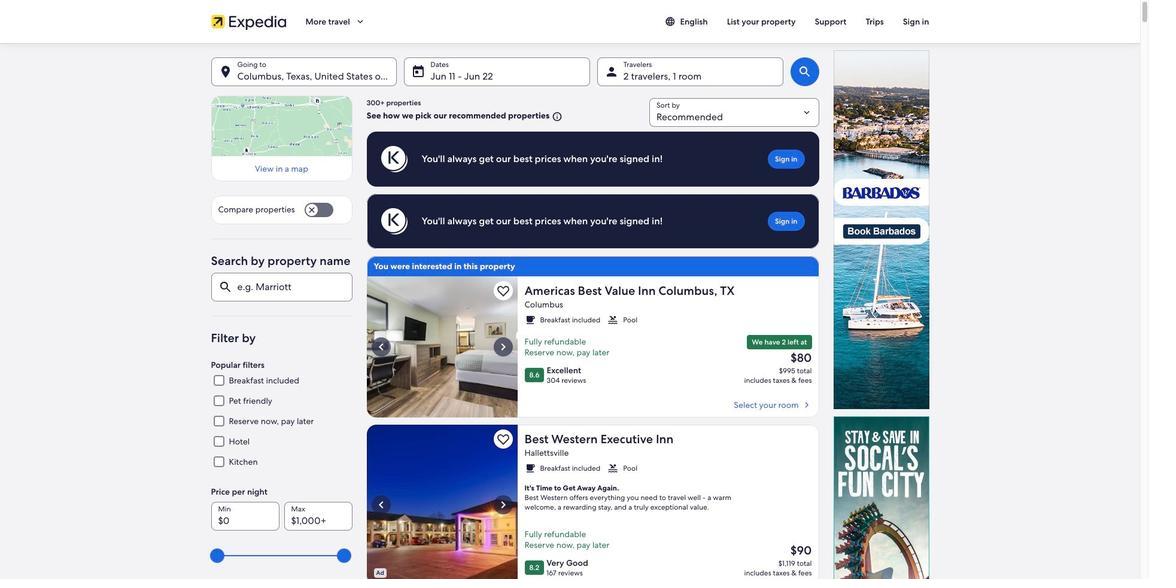 Task type: vqa. For each thing, say whether or not it's contained in the screenshot.
Member
no



Task type: describe. For each thing, give the bounding box(es) containing it.
$0, Minimum, Price per night range field
[[218, 543, 345, 569]]

small image for room image
[[608, 315, 619, 326]]

$0, Minimum, Price per night text field
[[211, 502, 279, 531]]

0 vertical spatial small image
[[550, 111, 563, 122]]

small image for room image
[[525, 315, 535, 326]]

small image for front of property image
[[608, 463, 619, 474]]

room image
[[367, 277, 517, 418]]

$1,000 and above, Maximum, Price per night text field
[[284, 502, 352, 531]]

Save Americas Best Value Inn Columbus, TX to a trip checkbox
[[494, 281, 513, 300]]

medium image
[[801, 400, 812, 411]]

expedia logo image
[[211, 13, 286, 30]]

search image
[[798, 65, 812, 79]]

$1,000 and above, Maximum, Price per night range field
[[218, 543, 345, 569]]



Task type: locate. For each thing, give the bounding box(es) containing it.
more travel image
[[355, 16, 366, 27]]

show previous image for americas best value inn columbus, tx image
[[374, 340, 388, 354]]

0 vertical spatial small image
[[665, 16, 680, 27]]

small image
[[550, 111, 563, 122], [608, 315, 619, 326], [608, 463, 619, 474]]

1 vertical spatial small image
[[525, 315, 535, 326]]

show next image for best western executive inn image
[[496, 498, 510, 512]]

1 vertical spatial small image
[[608, 315, 619, 326]]

front of property image
[[367, 425, 517, 579]]

show next image for americas best value inn columbus, tx image
[[496, 340, 510, 354]]

2 vertical spatial small image
[[525, 463, 535, 474]]

2 vertical spatial small image
[[608, 463, 619, 474]]

small image
[[665, 16, 680, 27], [525, 315, 535, 326], [525, 463, 535, 474]]

static map image image
[[211, 96, 352, 156]]

small image for front of property image
[[525, 463, 535, 474]]

show previous image for best western executive inn image
[[374, 498, 388, 512]]

Save Best Western Executive Inn to a trip checkbox
[[494, 430, 513, 449]]



